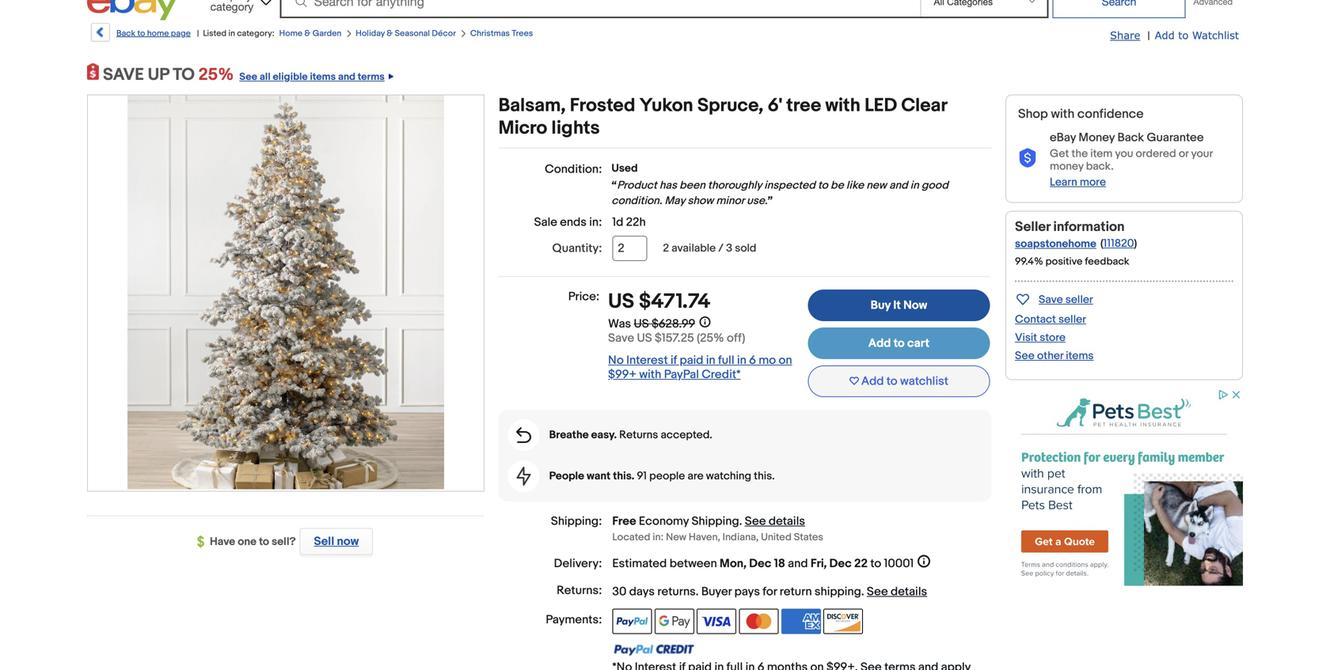 Task type: vqa. For each thing, say whether or not it's contained in the screenshot.
the left SHOP
yes



Task type: locate. For each thing, give the bounding box(es) containing it.
None submit
[[1053, 0, 1186, 18]]

111820
[[1104, 237, 1134, 251]]

shop inside shop by category
[[210, 0, 237, 2]]

items right the eligible
[[310, 71, 336, 83]]

home
[[147, 29, 169, 39]]

with up ebay at top right
[[1051, 107, 1075, 122]]

in left full
[[706, 354, 716, 368]]

1 horizontal spatial save
[[1039, 293, 1063, 307]]

back inside the ebay money back guarantee get the item you ordered or your money back. learn more
[[1118, 131, 1144, 145]]

1 vertical spatial seller
[[1059, 313, 1086, 327]]

add down add to cart link
[[861, 375, 884, 389]]

between
[[670, 557, 717, 571]]

watching
[[706, 470, 752, 483]]

1 dec from the left
[[749, 557, 772, 571]]

& right home
[[304, 29, 311, 39]]

all
[[260, 71, 271, 83]]

led
[[865, 95, 897, 117]]

save inside us $471.74 main content
[[608, 331, 634, 346]]

to
[[137, 29, 145, 39], [1179, 29, 1189, 41], [818, 179, 828, 192], [894, 337, 905, 351], [887, 375, 898, 389], [259, 536, 269, 549], [871, 557, 882, 571]]

1 vertical spatial and
[[889, 179, 908, 192]]

add to watchlist link
[[1155, 29, 1239, 43]]

2 & from the left
[[387, 29, 393, 39]]

0 horizontal spatial and
[[338, 71, 356, 83]]

in: left "1d" on the top left of page
[[589, 215, 602, 230]]

and left terms
[[338, 71, 356, 83]]

dec left 22
[[830, 557, 852, 571]]

christmas
[[470, 29, 510, 39]]

save for save seller
[[1039, 293, 1063, 307]]

add to cart
[[868, 337, 930, 351]]

now
[[337, 535, 359, 549]]

with details__icon image
[[1018, 149, 1037, 168], [516, 428, 531, 443], [517, 467, 531, 486]]

add down buy
[[868, 337, 891, 351]]

seller
[[1015, 219, 1051, 236]]

us right was
[[634, 317, 649, 331]]

"
[[612, 179, 617, 192]]

seller inside button
[[1066, 293, 1093, 307]]

used
[[612, 162, 638, 175]]

this. left 91
[[613, 470, 635, 483]]

have one to sell?
[[210, 536, 296, 549]]

save for save us $157.25 (25% off)
[[608, 331, 634, 346]]

paypal credit image
[[612, 644, 695, 657]]

1 horizontal spatial .
[[739, 515, 742, 529]]

your
[[1191, 147, 1213, 161]]

home & garden
[[279, 29, 342, 39]]

1 vertical spatial in:
[[653, 532, 664, 544]]

this. right watching
[[754, 470, 775, 483]]

ebay money back guarantee get the item you ordered or your money back. learn more
[[1050, 131, 1213, 189]]

1 horizontal spatial |
[[1148, 29, 1150, 43]]

in left good
[[910, 179, 919, 192]]

0 horizontal spatial details
[[769, 515, 805, 529]]

22
[[854, 557, 868, 571]]

.
[[739, 515, 742, 529], [696, 585, 699, 599], [861, 585, 864, 599]]

0 vertical spatial details
[[769, 515, 805, 529]]

to inside button
[[887, 375, 898, 389]]

and right 18
[[788, 557, 808, 571]]

items inside contact seller visit store see other items
[[1066, 350, 1094, 363]]

0 vertical spatial with details__icon image
[[1018, 149, 1037, 168]]

shipping
[[815, 585, 861, 599]]

see details link
[[745, 515, 805, 529], [867, 585, 927, 599]]

add right 'share'
[[1155, 29, 1175, 41]]

credit*
[[702, 368, 741, 382]]

balsam,
[[499, 95, 566, 117]]

with left led on the right of the page
[[826, 95, 861, 117]]

with
[[826, 95, 861, 117], [1051, 107, 1075, 122], [639, 368, 662, 382]]

1 vertical spatial items
[[1066, 350, 1094, 363]]

| inside the share | add to watchlist
[[1148, 29, 1150, 43]]

see
[[239, 71, 257, 83], [1015, 350, 1035, 363], [745, 515, 766, 529], [867, 585, 888, 599]]

2 horizontal spatial and
[[889, 179, 908, 192]]

with inside the no interest if paid in full in 6 mo on $99+ with paypal credit*
[[639, 368, 662, 382]]

with details__icon image left people
[[517, 467, 531, 486]]

estimated
[[612, 557, 667, 571]]

people want this. 91 people are watching this.
[[549, 470, 775, 483]]

you
[[1115, 147, 1134, 161]]

free
[[612, 515, 636, 529]]

advertisement region
[[1006, 388, 1243, 586]]

with details__icon image left breathe
[[516, 428, 531, 443]]

available
[[672, 242, 716, 255]]

0 horizontal spatial save
[[608, 331, 634, 346]]

see inside contact seller visit store see other items
[[1015, 350, 1035, 363]]

1 vertical spatial details
[[891, 585, 927, 599]]

$99+
[[608, 368, 637, 382]]

balsam, frosted yukon spruce, 6' tree with led clear micro lights - picture 1 of 1 image
[[127, 94, 444, 490]]

1 horizontal spatial &
[[387, 29, 393, 39]]

see details link down 10001
[[867, 585, 927, 599]]

master card image
[[739, 609, 779, 635]]

to inside the share | add to watchlist
[[1179, 29, 1189, 41]]

0 horizontal spatial in:
[[589, 215, 602, 230]]

1 vertical spatial back
[[1118, 131, 1144, 145]]

micro
[[499, 117, 547, 140]]

1 vertical spatial shop
[[1018, 107, 1048, 122]]

dec left 18
[[749, 557, 772, 571]]

back up you
[[1118, 131, 1144, 145]]

. inside free economy shipping . see details located in: new haven, indiana, united states
[[739, 515, 742, 529]]

0 horizontal spatial dec
[[749, 557, 772, 571]]

shop for shop with confidence
[[1018, 107, 1048, 122]]

details up the united
[[769, 515, 805, 529]]

share | add to watchlist
[[1110, 29, 1239, 43]]

$157.25
[[655, 331, 694, 346]]

has
[[660, 179, 677, 192]]

add for add to cart
[[868, 337, 891, 351]]

interest
[[627, 354, 668, 368]]

us $471.74 main content
[[499, 95, 992, 671]]

with left "if"
[[639, 368, 662, 382]]

soapstonehome link
[[1015, 238, 1097, 251]]

2 horizontal spatial .
[[861, 585, 864, 599]]

1 horizontal spatial details
[[891, 585, 927, 599]]

garden
[[313, 29, 342, 39]]

see details link up the united
[[745, 515, 805, 529]]

1 horizontal spatial shop
[[1018, 107, 1048, 122]]

0 vertical spatial shop
[[210, 0, 237, 2]]

be
[[831, 179, 844, 192]]

buy it now
[[871, 299, 927, 313]]

see up 'indiana,'
[[745, 515, 766, 529]]

in: down economy
[[653, 532, 664, 544]]

0 horizontal spatial shop
[[210, 0, 237, 2]]

(
[[1101, 237, 1104, 251]]

0 horizontal spatial &
[[304, 29, 311, 39]]

save up no
[[608, 331, 634, 346]]

& for home
[[304, 29, 311, 39]]

us
[[608, 290, 635, 314], [634, 317, 649, 331], [637, 331, 652, 346]]

2
[[663, 242, 669, 255]]

thoroughly
[[708, 179, 762, 192]]

more
[[1080, 176, 1106, 189]]

back.
[[1086, 160, 1114, 173]]

add inside the share | add to watchlist
[[1155, 29, 1175, 41]]

0 horizontal spatial .
[[696, 585, 699, 599]]

details
[[769, 515, 805, 529], [891, 585, 927, 599]]

us up interest
[[637, 331, 652, 346]]

paid
[[680, 354, 704, 368]]

see all eligible items and terms
[[239, 71, 385, 83]]

visit
[[1015, 331, 1037, 345]]

eligible
[[273, 71, 308, 83]]

25%
[[198, 65, 234, 85]]

. left buyer
[[696, 585, 699, 599]]

0 horizontal spatial items
[[310, 71, 336, 83]]

and right the new
[[889, 179, 908, 192]]

with details__icon image left get
[[1018, 149, 1037, 168]]

2 vertical spatial and
[[788, 557, 808, 571]]

save up contact seller link
[[1039, 293, 1063, 307]]

0 vertical spatial seller
[[1066, 293, 1093, 307]]

save inside button
[[1039, 293, 1063, 307]]

. down 22
[[861, 585, 864, 599]]

shipping:
[[551, 515, 602, 529]]

condition.
[[612, 194, 662, 208]]

dec
[[749, 557, 772, 571], [830, 557, 852, 571]]

seller inside contact seller visit store see other items
[[1059, 313, 1086, 327]]

discover image
[[824, 609, 863, 635]]

add to cart link
[[808, 328, 990, 360]]

0 vertical spatial add
[[1155, 29, 1175, 41]]

1 horizontal spatial dec
[[830, 557, 852, 571]]

add inside add to cart link
[[868, 337, 891, 351]]

other
[[1037, 350, 1064, 363]]

contact
[[1015, 313, 1056, 327]]

1 vertical spatial see details link
[[867, 585, 927, 599]]

add inside add to watchlist button
[[861, 375, 884, 389]]

and
[[338, 71, 356, 83], [889, 179, 908, 192], [788, 557, 808, 571]]

0 vertical spatial see details link
[[745, 515, 805, 529]]

now
[[904, 299, 927, 313]]

back to home page link
[[89, 23, 191, 48]]

" product has been thoroughly inspected to be like new and in good condition. may show minor use.
[[612, 179, 949, 208]]

lights
[[552, 117, 600, 140]]

0 vertical spatial and
[[338, 71, 356, 83]]

1 horizontal spatial back
[[1118, 131, 1144, 145]]

. up 'indiana,'
[[739, 515, 742, 529]]

& for holiday
[[387, 29, 393, 39]]

sell?
[[272, 536, 296, 549]]

0 vertical spatial back
[[116, 29, 135, 39]]

1 horizontal spatial items
[[1066, 350, 1094, 363]]

0 horizontal spatial back
[[116, 29, 135, 39]]

seller down save seller
[[1059, 313, 1086, 327]]

2 vertical spatial add
[[861, 375, 884, 389]]

1 horizontal spatial this.
[[754, 470, 775, 483]]

0 horizontal spatial with
[[639, 368, 662, 382]]

| left listed
[[197, 29, 199, 39]]

guarantee
[[1147, 131, 1204, 145]]

with details__icon image for ebay money back guarantee
[[1018, 149, 1037, 168]]

back left home
[[116, 29, 135, 39]]

& right holiday
[[387, 29, 393, 39]]

2 horizontal spatial with
[[1051, 107, 1075, 122]]

1 vertical spatial save
[[608, 331, 634, 346]]

share
[[1110, 29, 1141, 41]]

us up was
[[608, 290, 635, 314]]

by
[[240, 0, 252, 2]]

shop by category
[[210, 0, 254, 13]]

cart
[[907, 337, 930, 351]]

in inside " product has been thoroughly inspected to be like new and in good condition. may show minor use.
[[910, 179, 919, 192]]

2 vertical spatial with details__icon image
[[517, 467, 531, 486]]

seller
[[1066, 293, 1093, 307], [1059, 313, 1086, 327]]

0 vertical spatial in:
[[589, 215, 602, 230]]

sold
[[735, 242, 757, 255]]

save seller
[[1039, 293, 1093, 307]]

| right share button
[[1148, 29, 1150, 43]]

0 horizontal spatial |
[[197, 29, 199, 39]]

0 vertical spatial items
[[310, 71, 336, 83]]

items right other
[[1066, 350, 1094, 363]]

with details__icon image for people want this.
[[517, 467, 531, 486]]

up
[[148, 65, 169, 85]]

0 vertical spatial save
[[1039, 293, 1063, 307]]

shipping
[[692, 515, 739, 529]]

/
[[718, 242, 724, 255]]

1 horizontal spatial in:
[[653, 532, 664, 544]]

0 horizontal spatial this.
[[613, 470, 635, 483]]

in left 6
[[737, 354, 747, 368]]

see down visit
[[1015, 350, 1035, 363]]

no interest if paid in full in 6 mo on $99+ with paypal credit* link
[[608, 354, 792, 382]]

with details__icon image for breathe easy.
[[516, 428, 531, 443]]

99.4%
[[1015, 256, 1043, 268]]

1 horizontal spatial see details link
[[867, 585, 927, 599]]

1 & from the left
[[304, 29, 311, 39]]

mon,
[[720, 557, 747, 571]]

| listed in category:
[[197, 29, 274, 39]]

1 vertical spatial with details__icon image
[[516, 428, 531, 443]]

1 horizontal spatial with
[[826, 95, 861, 117]]

1 vertical spatial add
[[868, 337, 891, 351]]

seller up contact seller link
[[1066, 293, 1093, 307]]

details down 10001
[[891, 585, 927, 599]]

back
[[116, 29, 135, 39], [1118, 131, 1144, 145]]

us for save
[[637, 331, 652, 346]]



Task type: describe. For each thing, give the bounding box(es) containing it.
buyer
[[701, 585, 732, 599]]

ebay
[[1050, 131, 1076, 145]]

easy.
[[591, 429, 617, 442]]

details inside free economy shipping . see details located in: new haven, indiana, united states
[[769, 515, 805, 529]]

are
[[688, 470, 704, 483]]

18
[[774, 557, 785, 571]]

item
[[1091, 147, 1113, 161]]

dollar sign image
[[197, 536, 210, 549]]

good
[[922, 179, 949, 192]]

add to watchlist
[[861, 375, 949, 389]]

sale ends in:
[[534, 215, 602, 230]]

)
[[1134, 237, 1137, 251]]

Quantity: text field
[[612, 236, 647, 261]]

google pay image
[[655, 609, 694, 635]]

money
[[1079, 131, 1115, 145]]

balsam, frosted yukon spruce, 6' tree with led clear micro lights
[[499, 95, 947, 140]]

american express image
[[781, 609, 821, 635]]

for
[[763, 585, 777, 599]]

6'
[[768, 95, 782, 117]]

money
[[1050, 160, 1084, 173]]

(25%
[[697, 331, 724, 346]]

haven,
[[689, 532, 720, 544]]

to inside 'link'
[[137, 29, 145, 39]]

. for returns
[[696, 585, 699, 599]]

add to watchlist button
[[808, 366, 990, 398]]

back inside 'link'
[[116, 29, 135, 39]]

spruce,
[[698, 95, 764, 117]]

shop for shop by category
[[210, 0, 237, 2]]

30 days returns . buyer pays for return shipping . see details
[[612, 585, 927, 599]]

like
[[846, 179, 864, 192]]

1d
[[612, 215, 624, 230]]

with inside balsam, frosted yukon spruce, 6' tree with led clear micro lights
[[826, 95, 861, 117]]

fri,
[[811, 557, 827, 571]]

save seller button
[[1015, 290, 1093, 308]]

see down 22
[[867, 585, 888, 599]]

see inside free economy shipping . see details located in: new haven, indiana, united states
[[745, 515, 766, 529]]

10001
[[884, 557, 914, 571]]

positive
[[1046, 256, 1083, 268]]

in: inside free economy shipping . see details located in: new haven, indiana, united states
[[653, 532, 664, 544]]

2 dec from the left
[[830, 557, 852, 571]]

us for was
[[634, 317, 649, 331]]

seller for contact
[[1059, 313, 1086, 327]]

ordered
[[1136, 147, 1177, 161]]

may
[[665, 194, 685, 208]]

0 horizontal spatial see details link
[[745, 515, 805, 529]]

states
[[794, 532, 823, 544]]

breathe
[[549, 429, 589, 442]]

use.
[[747, 194, 768, 208]]

christmas trees link
[[470, 29, 533, 39]]

frosted
[[570, 95, 635, 117]]

$628.99
[[652, 317, 695, 331]]

show
[[688, 194, 714, 208]]

one
[[238, 536, 257, 549]]

estimated between mon, dec 18 and fri, dec 22 to 10001
[[612, 557, 914, 571]]

share button
[[1110, 29, 1141, 43]]

91
[[637, 470, 647, 483]]

30
[[612, 585, 627, 599]]

6
[[749, 354, 756, 368]]

buy
[[871, 299, 891, 313]]

back to home page
[[116, 29, 191, 39]]

new
[[867, 179, 887, 192]]

shop by category button
[[203, 0, 274, 17]]

Search for anything text field
[[282, 0, 917, 17]]

seller information soapstonehome ( 111820 ) 99.4% positive feedback
[[1015, 219, 1137, 268]]

trees
[[512, 29, 533, 39]]

page
[[171, 29, 191, 39]]

and inside " product has been thoroughly inspected to be like new and in good condition. may show minor use.
[[889, 179, 908, 192]]

price:
[[568, 290, 600, 304]]

mo
[[759, 354, 776, 368]]

"
[[768, 194, 773, 208]]

people
[[549, 470, 584, 483]]

was us $628.99
[[608, 317, 695, 331]]

full
[[718, 354, 735, 368]]

. for shipping
[[739, 515, 742, 529]]

us $471.74
[[608, 290, 711, 314]]

people
[[649, 470, 685, 483]]

see all eligible items and terms link
[[234, 65, 393, 85]]

to inside " product has been thoroughly inspected to be like new and in good condition. may show minor use.
[[818, 179, 828, 192]]

clear
[[901, 95, 947, 117]]

sell
[[314, 535, 334, 549]]

or
[[1179, 147, 1189, 161]]

add for add to watchlist
[[861, 375, 884, 389]]

sell now
[[314, 535, 359, 549]]

see left 'all'
[[239, 71, 257, 83]]

in right listed
[[228, 29, 235, 39]]

located
[[612, 532, 651, 544]]

return
[[780, 585, 812, 599]]

tree
[[787, 95, 821, 117]]

paypal image
[[612, 609, 652, 635]]

free economy shipping . see details located in: new haven, indiana, united states
[[612, 515, 823, 544]]

visa image
[[697, 609, 737, 635]]

22h
[[626, 215, 646, 230]]

the
[[1072, 147, 1088, 161]]

buy it now link
[[808, 290, 990, 322]]

delivery:
[[554, 557, 602, 571]]

2 this. from the left
[[754, 470, 775, 483]]

off)
[[727, 331, 745, 346]]

to
[[173, 65, 195, 85]]

information
[[1054, 219, 1125, 236]]

learn more link
[[1050, 176, 1106, 189]]

seller for save
[[1066, 293, 1093, 307]]

1 horizontal spatial and
[[788, 557, 808, 571]]

1 this. from the left
[[613, 470, 635, 483]]

save us $157.25 (25% off)
[[608, 331, 745, 346]]



